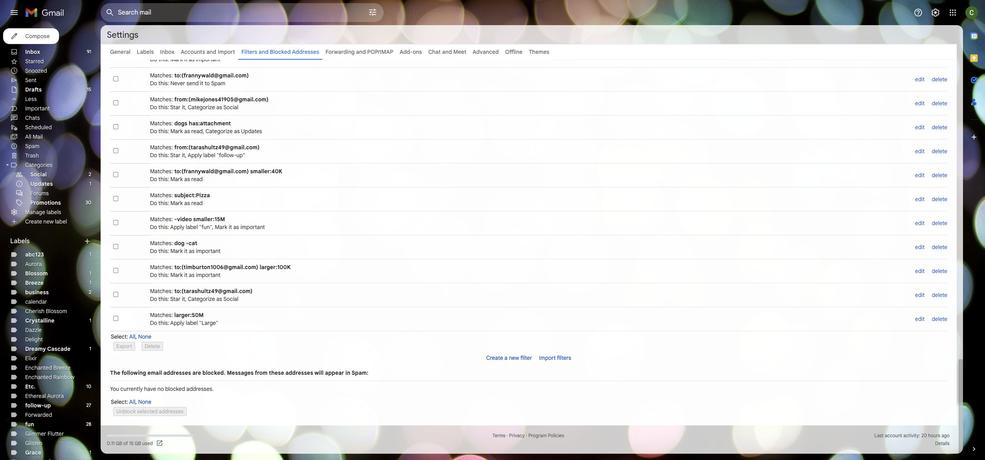 Task type: vqa. For each thing, say whether or not it's contained in the screenshot.


Task type: describe. For each thing, give the bounding box(es) containing it.
forums
[[30, 190, 49, 197]]

will
[[315, 370, 324, 377]]

labels heading
[[10, 238, 83, 245]]

delight link
[[25, 336, 43, 343]]

1 gb from the left
[[116, 441, 122, 447]]

to:(frannywald@gmail.com) for read
[[174, 168, 249, 175]]

manage
[[25, 209, 45, 216]]

12 list item from the top
[[110, 307, 948, 331]]

ago
[[942, 433, 950, 439]]

import filters
[[539, 355, 571, 362]]

last
[[875, 433, 884, 439]]

1 vertical spatial import
[[539, 355, 556, 362]]

edit for matches: dog -cat do this: mark it as important
[[916, 244, 925, 251]]

matches: do this: mark it as important
[[150, 48, 221, 63]]

1 list item from the top
[[110, 43, 948, 67]]

social link
[[30, 171, 47, 178]]

this: inside matches: dogs has:attachment do this: mark as read, categorize as updates
[[159, 128, 169, 135]]

do inside "matches: larger:50m do this: apply label "large""
[[150, 320, 157, 327]]

10 list item from the top
[[110, 259, 948, 283]]

all mail link
[[25, 133, 43, 140]]

as inside matches: -video smaller:15m do this: apply label "fun", mark it as important
[[234, 224, 239, 231]]

details
[[936, 441, 950, 447]]

inbox for 1st inbox link from right
[[160, 48, 175, 55]]

pop/imap
[[367, 48, 394, 55]]

drafts link
[[25, 86, 42, 93]]

1 vertical spatial new
[[509, 355, 519, 362]]

addresses up blocked on the left bottom
[[163, 370, 191, 377]]

footer containing terms
[[101, 432, 957, 448]]

trash link
[[25, 152, 39, 159]]

search mail image
[[103, 6, 117, 20]]

matches: for matches: to:(timburton1006@gmail.com) larger:100k do this: mark it as important
[[150, 264, 173, 271]]

flutter
[[48, 431, 64, 438]]

delete link for matches: from:(tarashultz49@gmail.com) do this: star it, apply label "follow-up"
[[932, 148, 948, 155]]

do inside matches: dog -cat do this: mark it as important
[[150, 248, 157, 255]]

delete for matches: to:(frannywald@gmail.com) do this: never send it to spam
[[932, 76, 948, 83]]

1 for blossom
[[89, 271, 91, 276]]

it, for to:(tarashultz49@gmail.com)
[[182, 296, 187, 303]]

it inside matches: -video smaller:15m do this: apply label "fun", mark it as important
[[229, 224, 232, 231]]

0 vertical spatial breeze
[[25, 280, 44, 287]]

addresses inside select: all , none unblock selected addresses
[[159, 408, 184, 415]]

0.11
[[107, 441, 115, 447]]

social for matches: from:(mikejones41905@gmail.com) do this: star it, categorize as social
[[223, 104, 239, 111]]

select: for select: all , none
[[111, 333, 128, 340]]

delete link for matches: to:(frannywald@gmail.com) smaller:40k do this: mark as read
[[932, 172, 948, 179]]

dreamy cascade
[[25, 346, 71, 353]]

star for from:(mikejones41905@gmail.com)
[[170, 104, 181, 111]]

delete link for matches: subject:pizza do this: mark as read
[[932, 196, 948, 203]]

5 list item from the top
[[110, 139, 948, 163]]

edit for matches: larger:50m do this: apply label "large"
[[916, 316, 925, 323]]

forwarding and pop/imap
[[326, 48, 394, 55]]

enchanted rainbow
[[25, 374, 75, 381]]

mark inside matches: to:(timburton1006@gmail.com) larger:100k do this: mark it as important
[[170, 272, 183, 279]]

appear
[[325, 370, 344, 377]]

from:(tarashultz49@gmail.com)
[[174, 144, 260, 151]]

this: inside matches: to:(frannywald@gmail.com) smaller:40k do this: mark as read
[[159, 176, 169, 183]]

Search mail text field
[[118, 9, 346, 17]]

glisten link
[[25, 440, 42, 447]]

0 vertical spatial import
[[218, 48, 235, 55]]

mark inside matches: do this: mark it as important
[[170, 56, 183, 63]]

crystalline link
[[25, 317, 54, 324]]

less
[[25, 96, 37, 103]]

dreamy cascade link
[[25, 346, 71, 353]]

matches: from:(mikejones41905@gmail.com) do this: star it, categorize as social
[[150, 96, 269, 111]]

edit link for matches: to:(frannywald@gmail.com) do this: never send it to spam
[[916, 76, 925, 83]]

select: all , none unblock selected addresses
[[111, 399, 184, 415]]

create inside manage labels create new label
[[25, 218, 42, 225]]

elixir link
[[25, 355, 37, 362]]

1 none link from the top
[[138, 333, 151, 340]]

follow-up link
[[25, 402, 51, 409]]

meet
[[454, 48, 467, 55]]

do inside matches: from:(tarashultz49@gmail.com) do this: star it, apply label "follow-up"
[[150, 152, 157, 159]]

11 list item from the top
[[110, 283, 948, 307]]

enchanted breeze link
[[25, 365, 71, 372]]

star for from:(tarashultz49@gmail.com)
[[170, 152, 181, 159]]

delete link for matches: to:(tarashultz49@gmail.com) do this: star it, categorize as social
[[932, 292, 948, 299]]

edit link for matches: from:(tarashultz49@gmail.com) do this: star it, apply label "follow-up"
[[916, 148, 925, 155]]

do inside matches: subject:pizza do this: mark as read
[[150, 200, 157, 207]]

unblock
[[116, 408, 136, 415]]

7 list item from the top
[[110, 187, 948, 211]]

sent
[[25, 77, 37, 84]]

categories link
[[25, 162, 52, 169]]

labels
[[47, 209, 61, 216]]

etc.
[[25, 383, 35, 391]]

ethereal
[[25, 393, 46, 400]]

matches: for matches: -video smaller:15m do this: apply label "fun", mark it as important
[[150, 216, 173, 223]]

forums link
[[30, 190, 49, 197]]

it inside matches: do this: mark it as important
[[184, 56, 188, 63]]

snoozed
[[25, 67, 47, 74]]

this: inside matches: dog -cat do this: mark it as important
[[159, 248, 169, 255]]

matches: to:(timburton1006@gmail.com) larger:100k do this: mark it as important
[[150, 264, 291, 279]]

export
[[116, 343, 132, 350]]

labels for labels heading
[[10, 238, 30, 245]]

1 vertical spatial create
[[487, 355, 503, 362]]

1 for crystalline
[[89, 318, 91, 324]]

edit link for matches: subject:pizza do this: mark as read
[[916, 196, 925, 203]]

matches: for matches: from:(mikejones41905@gmail.com) do this: star it, categorize as social
[[150, 96, 173, 103]]

matches: for matches: subject:pizza do this: mark as read
[[150, 192, 173, 199]]

ons
[[413, 48, 422, 55]]

to:(frannywald@gmail.com) for to
[[174, 72, 249, 79]]

matches: for matches: dog -cat do this: mark it as important
[[150, 240, 173, 247]]

larger:100k
[[260, 264, 291, 271]]

edit for matches: subject:pizza do this: mark as read
[[916, 196, 925, 203]]

mark inside matches: dogs has:attachment do this: mark as read, categorize as updates
[[170, 128, 183, 135]]

manage labels create new label
[[25, 209, 67, 225]]

cascade
[[47, 346, 71, 353]]

edit for matches: to:(tarashultz49@gmail.com) do this: star it, categorize as social
[[916, 292, 925, 299]]

matches: for matches: dogs has:attachment do this: mark as read, categorize as updates
[[150, 120, 173, 127]]

from:(mikejones41905@gmail.com)
[[174, 96, 269, 103]]

snoozed link
[[25, 67, 47, 74]]

- inside matches: -video smaller:15m do this: apply label "fun", mark it as important
[[174, 216, 177, 223]]

to
[[205, 80, 210, 87]]

2 none link from the top
[[138, 399, 151, 406]]

important inside matches: to:(timburton1006@gmail.com) larger:100k do this: mark it as important
[[196, 272, 221, 279]]

you
[[110, 386, 119, 393]]

program policies link
[[529, 433, 564, 439]]

matches: for matches: do this: mark it as important
[[150, 48, 173, 55]]

delete for matches: -video smaller:15m do this: apply label "fun", mark it as important
[[932, 220, 948, 227]]

addresses left will
[[286, 370, 313, 377]]

as up up"
[[234, 128, 240, 135]]

2 list item from the top
[[110, 67, 948, 91]]

do inside matches: to:(frannywald@gmail.com) smaller:40k do this: mark as read
[[150, 176, 157, 183]]

do inside matches: -video smaller:15m do this: apply label "fun", mark it as important
[[150, 224, 157, 231]]

business
[[25, 289, 49, 296]]

trash
[[25, 152, 39, 159]]

none for select: all , none unblock selected addresses
[[138, 399, 151, 406]]

matches: for matches: larger:50m do this: apply label "large"
[[150, 312, 173, 319]]

currently
[[120, 386, 143, 393]]

as inside matches: dog -cat do this: mark it as important
[[189, 248, 195, 255]]

2 inbox link from the left
[[160, 48, 175, 55]]

export button
[[113, 342, 135, 351]]

used
[[142, 441, 153, 447]]

gmail image
[[25, 5, 68, 20]]

91
[[87, 49, 91, 55]]

2 for social
[[89, 171, 91, 177]]

edit link for matches: to:(tarashultz49@gmail.com) do this: star it, categorize as social
[[916, 292, 925, 299]]

advanced link
[[473, 48, 499, 55]]

2 for business
[[89, 289, 91, 295]]

28
[[86, 422, 91, 428]]

do inside matches: to:(tarashultz49@gmail.com) do this: star it, categorize as social
[[150, 296, 157, 303]]

this: inside matches: do this: mark it as important
[[159, 56, 169, 63]]

email
[[148, 370, 162, 377]]

up
[[44, 402, 51, 409]]

and for chat
[[442, 48, 452, 55]]

to:(tarashultz49@gmail.com)
[[174, 288, 253, 295]]

categorize for to:(tarashultz49@gmail.com)
[[188, 296, 215, 303]]

delete for matches: from:(tarashultz49@gmail.com) do this: star it, apply label "follow-up"
[[932, 148, 948, 155]]

spam inside matches: to:(frannywald@gmail.com) do this: never send it to spam
[[211, 80, 225, 87]]

send
[[187, 80, 199, 87]]

updates inside labels navigation
[[30, 181, 53, 188]]

compose button
[[3, 28, 59, 44]]

this: inside matches: -video smaller:15m do this: apply label "fun", mark it as important
[[159, 224, 169, 231]]

as inside matches: to:(tarashultz49@gmail.com) do this: star it, categorize as social
[[217, 296, 222, 303]]

this: inside matches: from:(tarashultz49@gmail.com) do this: star it, apply label "follow-up"
[[159, 152, 169, 159]]

create a new filter
[[487, 355, 532, 362]]

ethereal aurora link
[[25, 393, 64, 400]]

1 inbox link from the left
[[25, 48, 40, 55]]

label inside "matches: larger:50m do this: apply label "large""
[[186, 320, 198, 327]]

apply for this:
[[170, 224, 185, 231]]

advanced search options image
[[365, 4, 381, 20]]

follow-
[[25, 402, 44, 409]]

all mail
[[25, 133, 43, 140]]

edit for matches: dogs has:attachment do this: mark as read, categorize as updates
[[916, 124, 925, 131]]

filters and blocked addresses link
[[241, 48, 319, 55]]

30
[[86, 200, 91, 206]]

terms
[[493, 433, 506, 439]]

labels for labels link
[[137, 48, 154, 55]]

0 horizontal spatial aurora
[[25, 261, 42, 268]]

do inside matches: do this: mark it as important
[[150, 56, 157, 63]]

manage labels link
[[25, 209, 61, 216]]

and for accounts
[[207, 48, 216, 55]]

edit link for matches: to:(frannywald@gmail.com) smaller:40k do this: mark as read
[[916, 172, 925, 179]]

elixir
[[25, 355, 37, 362]]

delete link for matches: to:(timburton1006@gmail.com) larger:100k do this: mark it as important
[[932, 268, 948, 275]]

program
[[529, 433, 547, 439]]

9 list item from the top
[[110, 235, 948, 259]]

delight
[[25, 336, 43, 343]]

apply inside "matches: larger:50m do this: apply label "large""
[[170, 320, 185, 327]]

0.11 gb of 15 gb used
[[107, 441, 153, 447]]

categorize for from:(mikejones41905@gmail.com)
[[188, 104, 215, 111]]

delete
[[145, 343, 160, 350]]

has:attachment
[[189, 120, 231, 127]]

mark inside matches: to:(frannywald@gmail.com) smaller:40k do this: mark as read
[[170, 176, 183, 183]]

1 for grace
[[89, 450, 91, 456]]

4 list item from the top
[[110, 115, 948, 139]]

1 horizontal spatial aurora
[[47, 393, 64, 400]]

subject:pizza
[[174, 192, 210, 199]]

delete for matches: to:(tarashultz49@gmail.com) do this: star it, categorize as social
[[932, 292, 948, 299]]

the following email addresses are blocked. messages from these addresses will appear in spam:
[[110, 370, 369, 377]]

important inside matches: do this: mark it as important
[[196, 56, 221, 63]]

2 gb from the left
[[135, 441, 141, 447]]

matches: subject:pizza do this: mark as read
[[150, 192, 210, 207]]

mail
[[33, 133, 43, 140]]

abc123 link
[[25, 251, 44, 258]]

edit link for matches: from:(mikejones41905@gmail.com) do this: star it, categorize as social
[[916, 100, 925, 107]]

labels navigation
[[0, 25, 101, 461]]

20
[[922, 433, 927, 439]]

read inside matches: subject:pizza do this: mark as read
[[191, 200, 203, 207]]

delete link for matches: from:(mikejones41905@gmail.com) do this: star it, categorize as social
[[932, 100, 948, 107]]

compose
[[25, 33, 50, 40]]

glimmer
[[25, 431, 46, 438]]

delete for matches: from:(mikejones41905@gmail.com) do this: star it, categorize as social
[[932, 100, 948, 107]]

edit for matches: to:(frannywald@gmail.com) smaller:40k do this: mark as read
[[916, 172, 925, 179]]

as inside matches: subject:pizza do this: mark as read
[[184, 200, 190, 207]]

8 list item from the top
[[110, 211, 948, 235]]



Task type: locate. For each thing, give the bounding box(es) containing it.
11 this: from the top
[[159, 296, 169, 303]]

support image
[[914, 8, 923, 17]]

3 matches: from the top
[[150, 96, 173, 103]]

details link
[[936, 441, 950, 447]]

1 vertical spatial blossom
[[46, 308, 67, 315]]

addresses.
[[187, 386, 214, 393]]

"fun",
[[199, 224, 214, 231]]

as inside matches: to:(frannywald@gmail.com) smaller:40k do this: mark as read
[[184, 176, 190, 183]]

labels up abc123
[[10, 238, 30, 245]]

1 horizontal spatial updates
[[241, 128, 262, 135]]

breeze up rainbow
[[53, 365, 71, 372]]

0 vertical spatial none
[[138, 333, 151, 340]]

delete link for matches: dog -cat do this: mark it as important
[[932, 244, 948, 251]]

this: inside matches: subject:pizza do this: mark as read
[[159, 200, 169, 207]]

as down accounts
[[189, 56, 195, 63]]

as inside matches: do this: mark it as important
[[189, 56, 195, 63]]

9 edit from the top
[[916, 268, 925, 275]]

to:(frannywald@gmail.com) inside matches: to:(frannywald@gmail.com) smaller:40k do this: mark as read
[[174, 168, 249, 175]]

1 vertical spatial none link
[[138, 399, 151, 406]]

6 delete from the top
[[932, 196, 948, 203]]

less button
[[0, 94, 94, 104]]

star
[[170, 104, 181, 111], [170, 152, 181, 159], [170, 296, 181, 303]]

hours
[[929, 433, 941, 439]]

new
[[43, 218, 54, 225], [509, 355, 519, 362]]

grace
[[25, 450, 41, 457]]

read down subject:pizza
[[191, 200, 203, 207]]

as inside matches: from:(mikejones41905@gmail.com) do this: star it, categorize as social
[[217, 104, 222, 111]]

0 vertical spatial it,
[[182, 104, 187, 111]]

matches: -video smaller:15m do this: apply label "fun", mark it as important
[[150, 216, 265, 231]]

business link
[[25, 289, 49, 296]]

none up delete button
[[138, 333, 151, 340]]

video
[[177, 216, 192, 223]]

dogs
[[174, 120, 187, 127]]

as right "fun",
[[234, 224, 239, 231]]

spam inside labels navigation
[[25, 143, 39, 150]]

star down dogs
[[170, 152, 181, 159]]

1 vertical spatial select:
[[111, 399, 128, 406]]

1 horizontal spatial 15
[[129, 441, 134, 447]]

2 inbox from the left
[[160, 48, 175, 55]]

etc. link
[[25, 383, 35, 391]]

None search field
[[101, 3, 384, 22]]

2 vertical spatial it,
[[182, 296, 187, 303]]

do inside matches: from:(mikejones41905@gmail.com) do this: star it, categorize as social
[[150, 104, 157, 111]]

it, down dogs
[[182, 152, 187, 159]]

6 this: from the top
[[159, 176, 169, 183]]

matches: inside matches: from:(mikejones41905@gmail.com) do this: star it, categorize as social
[[150, 96, 173, 103]]

1 matches: from the top
[[150, 48, 173, 55]]

7 edit from the top
[[916, 220, 925, 227]]

import filters link
[[539, 355, 571, 362]]

10 matches: from the top
[[150, 264, 173, 271]]

social inside matches: to:(tarashultz49@gmail.com) do this: star it, categorize as social
[[223, 296, 239, 303]]

edit link for matches: dogs has:attachment do this: mark as read, categorize as updates
[[916, 124, 925, 131]]

gb left used
[[135, 441, 141, 447]]

1 horizontal spatial spam
[[211, 80, 225, 87]]

1 vertical spatial aurora
[[47, 393, 64, 400]]

spam
[[211, 80, 225, 87], [25, 143, 39, 150]]

as inside matches: to:(timburton1006@gmail.com) larger:100k do this: mark it as important
[[189, 272, 195, 279]]

matches: inside matches: -video smaller:15m do this: apply label "fun", mark it as important
[[150, 216, 173, 223]]

matches: for matches: from:(tarashultz49@gmail.com) do this: star it, apply label "follow-up"
[[150, 144, 173, 151]]

1 horizontal spatial ·
[[526, 433, 527, 439]]

2 to:(frannywald@gmail.com) from the top
[[174, 168, 249, 175]]

edit for matches: from:(mikejones41905@gmail.com) do this: star it, categorize as social
[[916, 100, 925, 107]]

apply inside matches: -video smaller:15m do this: apply label "fun", mark it as important
[[170, 224, 185, 231]]

do inside matches: dogs has:attachment do this: mark as read, categorize as updates
[[150, 128, 157, 135]]

enchanted for enchanted rainbow
[[25, 374, 52, 381]]

2 delete from the top
[[932, 100, 948, 107]]

none link up delete button
[[138, 333, 151, 340]]

all up 'unblock'
[[129, 399, 135, 406]]

delete link for matches: to:(frannywald@gmail.com) do this: never send it to spam
[[932, 76, 948, 83]]

7 this: from the top
[[159, 200, 169, 207]]

it, up larger:50m
[[182, 296, 187, 303]]

star up dogs
[[170, 104, 181, 111]]

1 edit from the top
[[916, 76, 925, 83]]

label inside matches: from:(tarashultz49@gmail.com) do this: star it, apply label "follow-up"
[[203, 152, 215, 159]]

cat
[[189, 240, 197, 247]]

blossom up breeze "link"
[[25, 270, 48, 277]]

label inside matches: -video smaller:15m do this: apply label "fun", mark it as important
[[186, 224, 198, 231]]

all link
[[129, 333, 135, 340], [129, 399, 135, 406]]

apply down larger:50m
[[170, 320, 185, 327]]

mark down subject:pizza
[[170, 200, 183, 207]]

1 delete from the top
[[932, 76, 948, 83]]

to:(frannywald@gmail.com) up to
[[174, 72, 249, 79]]

dog
[[174, 240, 185, 247]]

1 horizontal spatial create
[[487, 355, 503, 362]]

all link up 'unblock'
[[129, 399, 135, 406]]

15
[[87, 87, 91, 92], [129, 441, 134, 447]]

1 do from the top
[[150, 56, 157, 63]]

edit link for matches: larger:50m do this: apply label "large"
[[916, 316, 925, 323]]

matches: dog -cat do this: mark it as important
[[150, 240, 221, 255]]

do inside matches: to:(frannywald@gmail.com) do this: never send it to spam
[[150, 80, 157, 87]]

10 edit link from the top
[[916, 292, 925, 299]]

1 vertical spatial -
[[186, 240, 189, 247]]

2 do from the top
[[150, 80, 157, 87]]

label down video
[[186, 224, 198, 231]]

8 delete from the top
[[932, 244, 948, 251]]

0 vertical spatial read
[[191, 176, 203, 183]]

this: inside matches: to:(tarashultz49@gmail.com) do this: star it, categorize as social
[[159, 296, 169, 303]]

read up subject:pizza
[[191, 176, 203, 183]]

read
[[191, 176, 203, 183], [191, 200, 203, 207]]

rainbow
[[53, 374, 75, 381]]

categorize inside matches: to:(tarashultz49@gmail.com) do this: star it, categorize as social
[[188, 296, 215, 303]]

this: inside matches: to:(frannywald@gmail.com) do this: never send it to spam
[[159, 80, 169, 87]]

0 horizontal spatial create
[[25, 218, 42, 225]]

select: up export button on the left bottom of the page
[[111, 333, 128, 340]]

important
[[196, 56, 221, 63], [241, 224, 265, 231], [196, 248, 221, 255], [196, 272, 221, 279]]

blossom up crystalline link
[[46, 308, 67, 315]]

11 delete from the top
[[932, 316, 948, 323]]

addresses
[[163, 370, 191, 377], [286, 370, 313, 377], [159, 408, 184, 415]]

social inside matches: from:(mikejones41905@gmail.com) do this: star it, categorize as social
[[223, 104, 239, 111]]

None checkbox
[[113, 76, 118, 81], [113, 244, 118, 249], [113, 292, 118, 297], [113, 316, 118, 321], [113, 76, 118, 81], [113, 244, 118, 249], [113, 292, 118, 297], [113, 316, 118, 321]]

selected
[[137, 408, 158, 415]]

"large"
[[199, 320, 218, 327]]

1 for abc123
[[89, 252, 91, 258]]

2 · from the left
[[526, 433, 527, 439]]

mark down dog
[[170, 248, 183, 255]]

matches: for matches: to:(frannywald@gmail.com) smaller:40k do this: mark as read
[[150, 168, 173, 175]]

inbox link right labels link
[[160, 48, 175, 55]]

themes
[[529, 48, 550, 55]]

5 edit from the top
[[916, 172, 925, 179]]

inbox up starred link
[[25, 48, 40, 55]]

all link for second none link from the top
[[129, 399, 135, 406]]

as down from:(mikejones41905@gmail.com)
[[217, 104, 222, 111]]

· right terms link
[[507, 433, 508, 439]]

0 vertical spatial blossom
[[25, 270, 48, 277]]

settings image
[[931, 8, 941, 17]]

select: for select: all , none unblock selected addresses
[[111, 399, 128, 406]]

edit for matches: to:(timburton1006@gmail.com) larger:100k do this: mark it as important
[[916, 268, 925, 275]]

matches: inside matches: do this: mark it as important
[[150, 48, 173, 55]]

following
[[122, 370, 146, 377]]

fun
[[25, 421, 34, 428]]

it right "fun",
[[229, 224, 232, 231]]

1 and from the left
[[207, 48, 216, 55]]

10 delete from the top
[[932, 292, 948, 299]]

updates inside matches: dogs has:attachment do this: mark as read, categorize as updates
[[241, 128, 262, 135]]

enchanted down elixir link
[[25, 365, 52, 372]]

1 horizontal spatial -
[[186, 240, 189, 247]]

mark down matches: dog -cat do this: mark it as important
[[170, 272, 183, 279]]

matches: inside matches: to:(frannywald@gmail.com) do this: never send it to spam
[[150, 72, 173, 79]]

aurora up up at the left bottom
[[47, 393, 64, 400]]

all left mail
[[25, 133, 31, 140]]

labels inside navigation
[[10, 238, 30, 245]]

matches: inside matches: dog -cat do this: mark it as important
[[150, 240, 173, 247]]

2 vertical spatial all
[[129, 399, 135, 406]]

0 horizontal spatial spam
[[25, 143, 39, 150]]

1 edit link from the top
[[916, 76, 925, 83]]

social down from:(mikejones41905@gmail.com)
[[223, 104, 239, 111]]

label
[[203, 152, 215, 159], [55, 218, 67, 225], [186, 224, 198, 231], [186, 320, 198, 327]]

it,
[[182, 104, 187, 111], [182, 152, 187, 159], [182, 296, 187, 303]]

0 horizontal spatial gb
[[116, 441, 122, 447]]

1 vertical spatial spam
[[25, 143, 39, 150]]

create
[[25, 218, 42, 225], [487, 355, 503, 362]]

0 vertical spatial 15
[[87, 87, 91, 92]]

1 vertical spatial to:(frannywald@gmail.com)
[[174, 168, 249, 175]]

4 this: from the top
[[159, 128, 169, 135]]

0 horizontal spatial updates
[[30, 181, 53, 188]]

it inside matches: dog -cat do this: mark it as important
[[184, 248, 188, 255]]

1 vertical spatial categorize
[[206, 128, 233, 135]]

2 and from the left
[[259, 48, 269, 55]]

4 delete from the top
[[932, 148, 948, 155]]

new inside manage labels create new label
[[43, 218, 54, 225]]

0 vertical spatial all
[[25, 133, 31, 140]]

11 edit link from the top
[[916, 316, 925, 323]]

"follow-
[[217, 152, 237, 159]]

matches: for matches: to:(frannywald@gmail.com) do this: never send it to spam
[[150, 72, 173, 79]]

matches: for matches: to:(tarashultz49@gmail.com) do this: star it, categorize as social
[[150, 288, 173, 295]]

create left a
[[487, 355, 503, 362]]

9 delete from the top
[[932, 268, 948, 275]]

0 vertical spatial categorize
[[188, 104, 215, 111]]

categorize inside matches: dogs has:attachment do this: mark as read, categorize as updates
[[206, 128, 233, 135]]

mark inside matches: -video smaller:15m do this: apply label "fun", mark it as important
[[215, 224, 227, 231]]

create new label link
[[25, 218, 67, 225]]

1 vertical spatial read
[[191, 200, 203, 207]]

9 do from the top
[[150, 248, 157, 255]]

inbox for 1st inbox link
[[25, 48, 40, 55]]

10
[[86, 384, 91, 390]]

1 horizontal spatial new
[[509, 355, 519, 362]]

inbox inside labels navigation
[[25, 48, 40, 55]]

enchanted breeze
[[25, 365, 71, 372]]

0 vertical spatial apply
[[188, 152, 202, 159]]

accounts and import
[[181, 48, 235, 55]]

label inside manage labels create new label
[[55, 218, 67, 225]]

4 edit from the top
[[916, 148, 925, 155]]

3 do from the top
[[150, 104, 157, 111]]

None checkbox
[[113, 100, 118, 105], [113, 124, 118, 129], [113, 148, 118, 153], [113, 172, 118, 177], [113, 196, 118, 201], [113, 220, 118, 225], [113, 268, 118, 273], [113, 100, 118, 105], [113, 124, 118, 129], [113, 148, 118, 153], [113, 172, 118, 177], [113, 196, 118, 201], [113, 220, 118, 225], [113, 268, 118, 273]]

it down dog
[[184, 248, 188, 255]]

and right filters
[[259, 48, 269, 55]]

mark inside matches: dog -cat do this: mark it as important
[[170, 248, 183, 255]]

0 vertical spatial -
[[174, 216, 177, 223]]

updates up up"
[[241, 128, 262, 135]]

1 vertical spatial none
[[138, 399, 151, 406]]

0 horizontal spatial import
[[218, 48, 235, 55]]

spam link
[[25, 143, 39, 150]]

1 for dreamy cascade
[[89, 346, 91, 352]]

breeze down blossom 'link'
[[25, 280, 44, 287]]

follow link to manage storage image
[[156, 440, 164, 448]]

1 vertical spatial social
[[30, 171, 47, 178]]

label down labels at the top
[[55, 218, 67, 225]]

it, up dogs
[[182, 104, 187, 111]]

, inside select: all , none unblock selected addresses
[[135, 399, 137, 406]]

forwarding
[[326, 48, 355, 55]]

enchanted up etc.
[[25, 374, 52, 381]]

1 vertical spatial it,
[[182, 152, 187, 159]]

updates up forums link
[[30, 181, 53, 188]]

this: inside matches: to:(timburton1006@gmail.com) larger:100k do this: mark it as important
[[159, 272, 169, 279]]

9 this: from the top
[[159, 248, 169, 255]]

1 horizontal spatial inbox
[[160, 48, 175, 55]]

,
[[135, 333, 137, 340], [135, 399, 137, 406]]

matches: inside matches: dogs has:attachment do this: mark as read, categorize as updates
[[150, 120, 173, 127]]

mark down dogs
[[170, 128, 183, 135]]

to:(frannywald@gmail.com) inside matches: to:(frannywald@gmail.com) do this: never send it to spam
[[174, 72, 249, 79]]

edit link for matches: to:(timburton1006@gmail.com) larger:100k do this: mark it as important
[[916, 268, 925, 275]]

1 all link from the top
[[129, 333, 135, 340]]

3 this: from the top
[[159, 104, 169, 111]]

none
[[138, 333, 151, 340], [138, 399, 151, 406]]

· right privacy link
[[526, 433, 527, 439]]

matches: inside "matches: larger:50m do this: apply label "large""
[[150, 312, 173, 319]]

1 vertical spatial all link
[[129, 399, 135, 406]]

enchanted for enchanted breeze
[[25, 365, 52, 372]]

1 read from the top
[[191, 176, 203, 183]]

it inside matches: to:(timburton1006@gmail.com) larger:100k do this: mark it as important
[[184, 272, 188, 279]]

important inside matches: dog -cat do this: mark it as important
[[196, 248, 221, 255]]

1 · from the left
[[507, 433, 508, 439]]

6 edit link from the top
[[916, 196, 925, 203]]

delete link for matches: larger:50m do this: apply label "large"
[[932, 316, 948, 323]]

delete link for matches: dogs has:attachment do this: mark as read, categorize as updates
[[932, 124, 948, 131]]

as down cat
[[189, 248, 195, 255]]

10 delete link from the top
[[932, 292, 948, 299]]

0 vertical spatial updates
[[241, 128, 262, 135]]

categorize down to:(tarashultz49@gmail.com)
[[188, 296, 215, 303]]

0 vertical spatial select:
[[111, 333, 128, 340]]

filters
[[557, 355, 571, 362]]

filters
[[241, 48, 257, 55]]

do inside matches: to:(timburton1006@gmail.com) larger:100k do this: mark it as important
[[150, 272, 157, 279]]

4 delete link from the top
[[932, 148, 948, 155]]

it up matches: to:(tarashultz49@gmail.com) do this: star it, categorize as social
[[184, 272, 188, 279]]

new right a
[[509, 355, 519, 362]]

themes link
[[529, 48, 550, 55]]

last account activity: 20 hours ago details
[[875, 433, 950, 447]]

12 matches: from the top
[[150, 312, 173, 319]]

delete for matches: dogs has:attachment do this: mark as read, categorize as updates
[[932, 124, 948, 131]]

1 for breeze
[[89, 280, 91, 286]]

categories
[[25, 162, 52, 169]]

2 vertical spatial categorize
[[188, 296, 215, 303]]

matches: inside matches: to:(tarashultz49@gmail.com) do this: star it, categorize as social
[[150, 288, 173, 295]]

delete for matches: larger:50m do this: apply label "large"
[[932, 316, 948, 323]]

12 this: from the top
[[159, 320, 169, 327]]

0 horizontal spatial breeze
[[25, 280, 44, 287]]

in
[[346, 370, 351, 377]]

star inside matches: to:(tarashultz49@gmail.com) do this: star it, categorize as social
[[170, 296, 181, 303]]

5 this: from the top
[[159, 152, 169, 159]]

apply down from:(tarashultz49@gmail.com)
[[188, 152, 202, 159]]

it, inside matches: from:(mikejones41905@gmail.com) do this: star it, categorize as social
[[182, 104, 187, 111]]

0 horizontal spatial labels
[[10, 238, 30, 245]]

none inside select: all , none unblock selected addresses
[[138, 399, 151, 406]]

categorize inside matches: from:(mikejones41905@gmail.com) do this: star it, categorize as social
[[188, 104, 215, 111]]

6 list item from the top
[[110, 163, 948, 187]]

9 edit link from the top
[[916, 268, 925, 275]]

as up matches: to:(tarashultz49@gmail.com) do this: star it, categorize as social
[[189, 272, 195, 279]]

edit link for matches: -video smaller:15m do this: apply label "fun", mark it as important
[[916, 220, 925, 227]]

social inside labels navigation
[[30, 171, 47, 178]]

5 edit link from the top
[[916, 172, 925, 179]]

it, inside matches: to:(tarashultz49@gmail.com) do this: star it, categorize as social
[[182, 296, 187, 303]]

it down accounts
[[184, 56, 188, 63]]

0 vertical spatial aurora
[[25, 261, 42, 268]]

1 for updates
[[89, 181, 91, 187]]

delete link for matches: -video smaller:15m do this: apply label "fun", mark it as important
[[932, 220, 948, 227]]

15 down 91
[[87, 87, 91, 92]]

terms link
[[493, 433, 506, 439]]

none for select: all , none
[[138, 333, 151, 340]]

0 vertical spatial create
[[25, 218, 42, 225]]

2 none from the top
[[138, 399, 151, 406]]

1 vertical spatial breeze
[[53, 365, 71, 372]]

updates link
[[30, 181, 53, 188]]

1 vertical spatial updates
[[30, 181, 53, 188]]

6 1 from the top
[[89, 346, 91, 352]]

inbox link
[[25, 48, 40, 55], [160, 48, 175, 55]]

mark up matches: subject:pizza do this: mark as read
[[170, 176, 183, 183]]

1 vertical spatial apply
[[170, 224, 185, 231]]

as
[[189, 56, 195, 63], [217, 104, 222, 111], [184, 128, 190, 135], [234, 128, 240, 135], [184, 176, 190, 183], [184, 200, 190, 207], [234, 224, 239, 231], [189, 248, 195, 255], [189, 272, 195, 279], [217, 296, 222, 303]]

this: inside "matches: larger:50m do this: apply label "large""
[[159, 320, 169, 327]]

footer
[[101, 432, 957, 448]]

mark
[[170, 56, 183, 63], [170, 128, 183, 135], [170, 176, 183, 183], [170, 200, 183, 207], [215, 224, 227, 231], [170, 248, 183, 255], [170, 272, 183, 279]]

this: inside matches: from:(mikejones41905@gmail.com) do this: star it, categorize as social
[[159, 104, 169, 111]]

mark down smaller:15m
[[215, 224, 227, 231]]

2 1 from the top
[[89, 252, 91, 258]]

4 1 from the top
[[89, 280, 91, 286]]

1 horizontal spatial breeze
[[53, 365, 71, 372]]

2 read from the top
[[191, 200, 203, 207]]

2 , from the top
[[135, 399, 137, 406]]

it inside matches: to:(frannywald@gmail.com) do this: never send it to spam
[[200, 80, 203, 87]]

and right accounts
[[207, 48, 216, 55]]

1 vertical spatial 15
[[129, 441, 134, 447]]

- down matches: subject:pizza do this: mark as read
[[174, 216, 177, 223]]

as down subject:pizza
[[184, 200, 190, 207]]

1 vertical spatial labels
[[10, 238, 30, 245]]

it, for from:(tarashultz49@gmail.com)
[[182, 152, 187, 159]]

edit link for matches: dog -cat do this: mark it as important
[[916, 244, 925, 251]]

3 edit from the top
[[916, 124, 925, 131]]

filter
[[521, 355, 532, 362]]

0 vertical spatial enchanted
[[25, 365, 52, 372]]

10 this: from the top
[[159, 272, 169, 279]]

0 horizontal spatial ·
[[507, 433, 508, 439]]

main menu image
[[9, 8, 19, 17]]

0 vertical spatial new
[[43, 218, 54, 225]]

as up subject:pizza
[[184, 176, 190, 183]]

2 2 from the top
[[89, 289, 91, 295]]

it
[[184, 56, 188, 63], [200, 80, 203, 87], [229, 224, 232, 231], [184, 248, 188, 255], [184, 272, 188, 279]]

0 vertical spatial labels
[[137, 48, 154, 55]]

delete for matches: subject:pizza do this: mark as read
[[932, 196, 948, 203]]

edit for matches: from:(tarashultz49@gmail.com) do this: star it, apply label "follow-up"
[[916, 148, 925, 155]]

1 vertical spatial star
[[170, 152, 181, 159]]

edit for matches: to:(frannywald@gmail.com) do this: never send it to spam
[[916, 76, 925, 83]]

0 vertical spatial ,
[[135, 333, 137, 340]]

star for to:(tarashultz49@gmail.com)
[[170, 296, 181, 303]]

import
[[218, 48, 235, 55], [539, 355, 556, 362]]

4 matches: from the top
[[150, 120, 173, 127]]

5 delete from the top
[[932, 172, 948, 179]]

all for select: all , none
[[129, 333, 135, 340]]

select: inside select: all , none unblock selected addresses
[[111, 399, 128, 406]]

0 vertical spatial none link
[[138, 333, 151, 340]]

1 vertical spatial enchanted
[[25, 374, 52, 381]]

0 horizontal spatial -
[[174, 216, 177, 223]]

delete for matches: to:(timburton1006@gmail.com) larger:100k do this: mark it as important
[[932, 268, 948, 275]]

8 this: from the top
[[159, 224, 169, 231]]

social down to:(tarashultz49@gmail.com)
[[223, 296, 239, 303]]

0 vertical spatial spam
[[211, 80, 225, 87]]

as down to:(tarashultz49@gmail.com)
[[217, 296, 222, 303]]

as down dogs
[[184, 128, 190, 135]]

select: up 'unblock'
[[111, 399, 128, 406]]

0 horizontal spatial 15
[[87, 87, 91, 92]]

tab list
[[964, 25, 986, 432]]

grace link
[[25, 450, 41, 457]]

to:(frannywald@gmail.com)
[[174, 72, 249, 79], [174, 168, 249, 175]]

1 delete link from the top
[[932, 76, 948, 83]]

matches: from:(tarashultz49@gmail.com) do this: star it, apply label "follow-up"
[[150, 144, 260, 159]]

1 enchanted from the top
[[25, 365, 52, 372]]

1 2 from the top
[[89, 171, 91, 177]]

1 select: from the top
[[111, 333, 128, 340]]

blossom
[[25, 270, 48, 277], [46, 308, 67, 315]]

all link up export
[[129, 333, 135, 340]]

3 and from the left
[[356, 48, 366, 55]]

spam right to
[[211, 80, 225, 87]]

star inside matches: from:(tarashultz49@gmail.com) do this: star it, apply label "follow-up"
[[170, 152, 181, 159]]

12 do from the top
[[150, 320, 157, 327]]

matches: inside matches: to:(timburton1006@gmail.com) larger:100k do this: mark it as important
[[150, 264, 173, 271]]

4 edit link from the top
[[916, 148, 925, 155]]

smaller:15m
[[193, 216, 225, 223]]

6 edit from the top
[[916, 196, 925, 203]]

2 delete link from the top
[[932, 100, 948, 107]]

inbox link up starred link
[[25, 48, 40, 55]]

starred link
[[25, 58, 44, 65]]

2 vertical spatial apply
[[170, 320, 185, 327]]

gb left of
[[116, 441, 122, 447]]

2 this: from the top
[[159, 80, 169, 87]]

matches: inside matches: to:(frannywald@gmail.com) smaller:40k do this: mark as read
[[150, 168, 173, 175]]

1 inbox from the left
[[25, 48, 40, 55]]

chat and meet link
[[428, 48, 467, 55]]

and for filters
[[259, 48, 269, 55]]

read inside matches: to:(frannywald@gmail.com) smaller:40k do this: mark as read
[[191, 176, 203, 183]]

star up larger:50m
[[170, 296, 181, 303]]

- right dog
[[186, 240, 189, 247]]

categorize up has:attachment
[[188, 104, 215, 111]]

advanced
[[473, 48, 499, 55]]

mark inside matches: subject:pizza do this: mark as read
[[170, 200, 183, 207]]

social down categories 'link'
[[30, 171, 47, 178]]

1 horizontal spatial inbox link
[[160, 48, 175, 55]]

7 delete link from the top
[[932, 220, 948, 227]]

, for select: all , none
[[135, 333, 137, 340]]

it left to
[[200, 80, 203, 87]]

apply inside matches: from:(tarashultz49@gmail.com) do this: star it, apply label "follow-up"
[[188, 152, 202, 159]]

edit for matches: -video smaller:15m do this: apply label "fun", mark it as important
[[916, 220, 925, 227]]

0 horizontal spatial inbox
[[25, 48, 40, 55]]

4 do from the top
[[150, 128, 157, 135]]

2 select: from the top
[[111, 399, 128, 406]]

new down manage labels link
[[43, 218, 54, 225]]

all inside labels navigation
[[25, 133, 31, 140]]

it, for from:(mikejones41905@gmail.com)
[[182, 104, 187, 111]]

15 right of
[[129, 441, 134, 447]]

7 do from the top
[[150, 200, 157, 207]]

aurora down abc123 link
[[25, 261, 42, 268]]

·
[[507, 433, 508, 439], [526, 433, 527, 439]]

all link for 2nd none link from the bottom of the page
[[129, 333, 135, 340]]

1 vertical spatial 2
[[89, 289, 91, 295]]

dazzle link
[[25, 327, 42, 334]]

and right chat
[[442, 48, 452, 55]]

mark down accounts
[[170, 56, 183, 63]]

1 vertical spatial ,
[[135, 399, 137, 406]]

1 horizontal spatial labels
[[137, 48, 154, 55]]

1 star from the top
[[170, 104, 181, 111]]

1 none from the top
[[138, 333, 151, 340]]

create down manage
[[25, 218, 42, 225]]

delete for matches: dog -cat do this: mark it as important
[[932, 244, 948, 251]]

0 vertical spatial 2
[[89, 171, 91, 177]]

social for matches: to:(tarashultz49@gmail.com) do this: star it, categorize as social
[[223, 296, 239, 303]]

5 do from the top
[[150, 152, 157, 159]]

enchanted rainbow link
[[25, 374, 75, 381]]

11 edit from the top
[[916, 316, 925, 323]]

activity:
[[904, 433, 921, 439]]

spam up trash link
[[25, 143, 39, 150]]

3 list item from the top
[[110, 91, 948, 115]]

5 1 from the top
[[89, 318, 91, 324]]

list item
[[110, 43, 948, 67], [110, 67, 948, 91], [110, 91, 948, 115], [110, 115, 948, 139], [110, 139, 948, 163], [110, 163, 948, 187], [110, 187, 948, 211], [110, 211, 948, 235], [110, 235, 948, 259], [110, 259, 948, 283], [110, 283, 948, 307], [110, 307, 948, 331]]

to:(frannywald@gmail.com) down matches: from:(tarashultz49@gmail.com) do this: star it, apply label "follow-up" at the left
[[174, 168, 249, 175]]

2 vertical spatial star
[[170, 296, 181, 303]]

1 vertical spatial all
[[129, 333, 135, 340]]

all up export
[[129, 333, 135, 340]]

you currently have no blocked addresses.
[[110, 386, 214, 393]]

larger:50m
[[174, 312, 204, 319]]

terms · privacy · program policies
[[493, 433, 564, 439]]

2 it, from the top
[[182, 152, 187, 159]]

none link up selected
[[138, 399, 151, 406]]

9 delete link from the top
[[932, 268, 948, 275]]

apply down video
[[170, 224, 185, 231]]

label down from:(tarashultz49@gmail.com)
[[203, 152, 215, 159]]

addresses down blocked on the left bottom
[[159, 408, 184, 415]]

0 vertical spatial to:(frannywald@gmail.com)
[[174, 72, 249, 79]]

0 vertical spatial star
[[170, 104, 181, 111]]

and for forwarding
[[356, 48, 366, 55]]

0 horizontal spatial inbox link
[[25, 48, 40, 55]]

blocked
[[165, 386, 185, 393]]

2
[[89, 171, 91, 177], [89, 289, 91, 295]]

important inside matches: -video smaller:15m do this: apply label "fun", mark it as important
[[241, 224, 265, 231]]

3 it, from the top
[[182, 296, 187, 303]]

labels right general link
[[137, 48, 154, 55]]

all inside select: all , none unblock selected addresses
[[129, 399, 135, 406]]

inbox right labels link
[[160, 48, 175, 55]]

1 1 from the top
[[89, 181, 91, 187]]

all for select: all , none unblock selected addresses
[[129, 399, 135, 406]]

8 do from the top
[[150, 224, 157, 231]]

matches:
[[150, 48, 173, 55], [150, 72, 173, 79], [150, 96, 173, 103], [150, 120, 173, 127], [150, 144, 173, 151], [150, 168, 173, 175], [150, 192, 173, 199], [150, 216, 173, 223], [150, 240, 173, 247], [150, 264, 173, 271], [150, 288, 173, 295], [150, 312, 173, 319]]

2 enchanted from the top
[[25, 374, 52, 381]]

0 vertical spatial social
[[223, 104, 239, 111]]

fun link
[[25, 421, 34, 428]]

, for select: all , none unblock selected addresses
[[135, 399, 137, 406]]

matches: inside matches: from:(tarashultz49@gmail.com) do this: star it, apply label "follow-up"
[[150, 144, 173, 151]]

15 inside labels navigation
[[87, 87, 91, 92]]

3 edit link from the top
[[916, 124, 925, 131]]

matches: inside matches: subject:pizza do this: mark as read
[[150, 192, 173, 199]]

apply for it,
[[188, 152, 202, 159]]

1 horizontal spatial gb
[[135, 441, 141, 447]]

and left pop/imap
[[356, 48, 366, 55]]

5 delete link from the top
[[932, 172, 948, 179]]

it, inside matches: from:(tarashultz49@gmail.com) do this: star it, apply label "follow-up"
[[182, 152, 187, 159]]

1 it, from the top
[[182, 104, 187, 111]]

- inside matches: dog -cat do this: mark it as important
[[186, 240, 189, 247]]

none up selected
[[138, 399, 151, 406]]

0 vertical spatial all link
[[129, 333, 135, 340]]

star inside matches: from:(mikejones41905@gmail.com) do this: star it, categorize as social
[[170, 104, 181, 111]]

delete for matches: to:(frannywald@gmail.com) smaller:40k do this: mark as read
[[932, 172, 948, 179]]

apply
[[188, 152, 202, 159], [170, 224, 185, 231], [170, 320, 185, 327]]

2 matches: from the top
[[150, 72, 173, 79]]

1 horizontal spatial import
[[539, 355, 556, 362]]

label down larger:50m
[[186, 320, 198, 327]]

delete button
[[142, 342, 163, 351]]

0 horizontal spatial new
[[43, 218, 54, 225]]

2 vertical spatial social
[[223, 296, 239, 303]]

blocked
[[270, 48, 291, 55]]

categorize down has:attachment
[[206, 128, 233, 135]]



